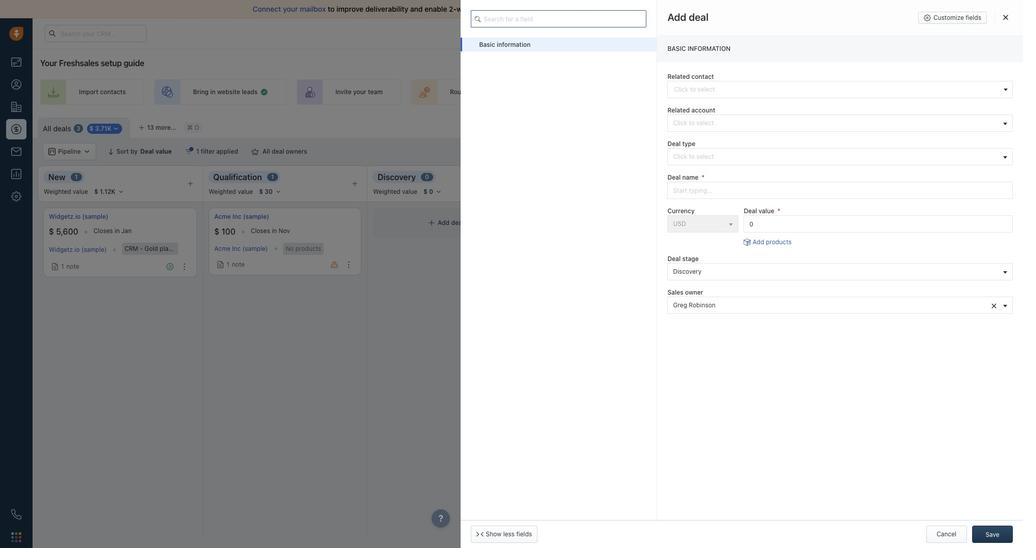 Task type: locate. For each thing, give the bounding box(es) containing it.
1 horizontal spatial plan
[[801, 245, 813, 253]]

closes left 7
[[738, 227, 758, 235]]

click to select button up start typing... text box
[[668, 148, 1013, 166]]

1 vertical spatial click
[[673, 153, 688, 161]]

freshworks switcher image
[[11, 533, 21, 543]]

crm down jan
[[125, 245, 138, 253]]

0 horizontal spatial add deal
[[438, 219, 464, 227]]

widgetz.io (sample) up 5,600
[[49, 213, 108, 221]]

0 horizontal spatial discovery
[[378, 172, 416, 182]]

0 vertical spatial and
[[410, 5, 423, 13]]

1 horizontal spatial note
[[232, 261, 245, 268]]

1 horizontal spatial days
[[799, 30, 812, 36]]

0 vertical spatial widgetz.io (sample)
[[49, 213, 108, 221]]

2 click to select button from the top
[[668, 148, 1013, 166]]

2 techcave from the top
[[694, 246, 721, 254]]

0 horizontal spatial *
[[702, 174, 705, 181]]

(sample) inside "link"
[[82, 213, 108, 221]]

in right bring
[[210, 88, 216, 96]]

techcave (sample)
[[694, 213, 749, 221], [694, 246, 748, 254]]

monthly for 5,600
[[174, 245, 197, 253]]

in left nov
[[272, 227, 277, 235]]

1 vertical spatial all
[[263, 148, 270, 155]]

0 horizontal spatial products
[[296, 245, 321, 253]]

0 vertical spatial click to select button
[[668, 115, 1013, 132]]

show less fields
[[486, 531, 532, 538]]

1 widgetz.io (sample) from the top
[[49, 213, 108, 221]]

$ left 100 on the top
[[214, 227, 220, 236]]

route leads to your team link
[[411, 79, 542, 105]]

closes for 3,200
[[738, 227, 758, 235]]

1 crm - gold plan monthly (sample) from the left
[[125, 245, 224, 253]]

0 vertical spatial days
[[799, 30, 812, 36]]

1 horizontal spatial your
[[745, 30, 757, 36]]

note down 100 on the top
[[232, 261, 245, 268]]

container_wx8msf4aqz5i3rn1 image down 0
[[428, 219, 435, 227]]

container_wx8msf4aqz5i3rn1 image down $ 100
[[217, 261, 224, 268]]

deal for deal value *
[[744, 207, 757, 215]]

1 acme inc (sample) from the top
[[214, 213, 269, 221]]

usd button
[[668, 216, 739, 233]]

1 note for 5,600
[[61, 263, 79, 270]]

1 click to select button from the top
[[668, 115, 1013, 132]]

improve
[[337, 5, 364, 13]]

your for your trial ends in 21 days
[[745, 30, 757, 36]]

2 click from the top
[[673, 153, 688, 161]]

None search field
[[471, 10, 647, 28]]

connect your mailbox to improve deliverability and enable 2-way sync of email conversations. import all your sales data so you don't have to start from scratch.
[[253, 5, 789, 13]]

1 widgetz.io from the top
[[49, 213, 81, 221]]

1 vertical spatial techcave (sample) link
[[694, 246, 748, 254]]

2 horizontal spatial closes
[[738, 227, 758, 235]]

0 vertical spatial techcave
[[694, 213, 721, 221]]

container_wx8msf4aqz5i3rn1 image
[[260, 88, 268, 96], [185, 148, 192, 155], [428, 219, 435, 227], [51, 263, 59, 270]]

widgetz.io (sample)
[[49, 213, 108, 221], [49, 246, 107, 254]]

closes for 5,600
[[94, 227, 113, 235]]

note down 3,200
[[711, 263, 724, 270]]

$ left 3,200
[[694, 227, 699, 236]]

1 horizontal spatial *
[[778, 207, 781, 215]]

none search field inside dialog
[[471, 10, 647, 28]]

Enter value number field
[[744, 216, 1013, 233]]

0 horizontal spatial deal
[[272, 148, 284, 155]]

Search your CRM... text field
[[45, 25, 147, 42]]

crm - gold plan monthly (sample)
[[125, 245, 224, 253], [766, 245, 865, 253]]

1 closes from the left
[[94, 227, 113, 235]]

1 vertical spatial fields
[[517, 531, 532, 538]]

0 horizontal spatial crm - gold plan monthly (sample)
[[125, 245, 224, 253]]

0 vertical spatial add deal
[[988, 122, 1013, 130]]

techcave (sample) down 3,200
[[694, 246, 748, 254]]

* right value
[[778, 207, 781, 215]]

all deals 3
[[43, 124, 80, 133]]

fields right less
[[517, 531, 532, 538]]

2 techcave (sample) from the top
[[694, 246, 748, 254]]

crm - gold plan monthly (sample) down jan
[[125, 245, 224, 253]]

2 horizontal spatial add
[[988, 122, 999, 130]]

click for related
[[673, 119, 688, 127]]

13 more...
[[147, 124, 177, 131]]

0 vertical spatial click to select
[[673, 119, 714, 127]]

all
[[43, 124, 51, 133], [263, 148, 270, 155]]

0 horizontal spatial gold
[[145, 245, 158, 253]]

$ 5,600
[[49, 227, 78, 236]]

click to select
[[673, 119, 714, 127], [673, 153, 714, 161]]

1 vertical spatial add deal
[[438, 219, 464, 227]]

1 note down 100 on the top
[[227, 261, 245, 268]]

0 vertical spatial widgetz.io
[[49, 213, 81, 221]]

1 team from the left
[[368, 88, 383, 96]]

2 select from the top
[[697, 153, 714, 161]]

1 acme from the top
[[214, 213, 231, 221]]

container_wx8msf4aqz5i3rn1 image right the website
[[260, 88, 268, 96]]

1 vertical spatial acme inc (sample) link
[[214, 245, 268, 253]]

plan for 3,200
[[801, 245, 813, 253]]

deal left name at the top
[[668, 174, 681, 181]]

products right no
[[296, 245, 321, 253]]

closes
[[94, 227, 113, 235], [251, 227, 270, 235], [738, 227, 758, 235]]

widgetz.io (sample) link
[[49, 212, 108, 221], [49, 246, 107, 254]]

1 techcave (sample) link from the top
[[694, 212, 749, 221]]

0 horizontal spatial and
[[410, 5, 423, 13]]

deal for deal name *
[[668, 174, 681, 181]]

1 horizontal spatial team
[[509, 88, 524, 96]]

* right name at the top
[[702, 174, 705, 181]]

explore plans
[[831, 29, 871, 37]]

0 horizontal spatial -
[[140, 245, 143, 253]]

1 horizontal spatial import
[[569, 5, 592, 13]]

1 vertical spatial and
[[910, 148, 921, 156]]

container_wx8msf4aqz5i3rn1 image inside 'quotas and forecasting' "link"
[[878, 148, 885, 155]]

acme inc (sample) link up 100 on the top
[[214, 212, 269, 221]]

0 horizontal spatial all
[[43, 124, 51, 133]]

1 right the new
[[75, 173, 78, 181]]

0 vertical spatial acme
[[214, 213, 231, 221]]

0 vertical spatial *
[[702, 174, 705, 181]]

0 vertical spatial add
[[988, 122, 999, 130]]

1 $ from the left
[[49, 227, 54, 236]]

1 monthly from the left
[[174, 245, 197, 253]]

0 horizontal spatial note
[[66, 263, 79, 270]]

0 vertical spatial techcave (sample) link
[[694, 212, 749, 221]]

1 horizontal spatial monthly
[[815, 245, 838, 253]]

2 crm - gold plan monthly (sample) from the left
[[766, 245, 865, 253]]

in for $ 5,600
[[115, 227, 120, 235]]

plan for 5,600
[[160, 245, 172, 253]]

widgetz.io (sample) link up 5,600
[[49, 212, 108, 221]]

all left deals
[[43, 124, 51, 133]]

1 horizontal spatial $
[[214, 227, 220, 236]]

1 inc from the top
[[233, 213, 242, 221]]

2 horizontal spatial 1 note
[[706, 263, 724, 270]]

1 horizontal spatial deal
[[451, 219, 464, 227]]

inc
[[233, 213, 242, 221], [232, 245, 241, 253]]

3 $ from the left
[[694, 227, 699, 236]]

deal left stage
[[668, 255, 681, 263]]

basic inside the basic information link
[[479, 41, 495, 48]]

customize fields button
[[919, 12, 987, 24]]

click to select for account
[[673, 119, 714, 127]]

$ left 5,600
[[49, 227, 54, 236]]

more...
[[156, 124, 177, 131]]

techcave (sample) link up 3,200
[[694, 212, 749, 221]]

currency
[[668, 207, 695, 215]]

2 horizontal spatial note
[[711, 263, 724, 270]]

sales left data
[[620, 5, 637, 13]]

closes left jan
[[94, 227, 113, 235]]

2 vertical spatial add
[[753, 239, 765, 246]]

1 horizontal spatial closes
[[251, 227, 270, 235]]

click to select down related account
[[673, 119, 714, 127]]

plan
[[160, 245, 172, 253], [801, 245, 813, 253]]

widgetz.io down $ 5,600
[[49, 246, 80, 254]]

quotas and forecasting link
[[878, 143, 968, 160]]

techcave (sample) up 3,200
[[694, 213, 749, 221]]

don't
[[680, 5, 698, 13]]

1 gold from the left
[[145, 245, 158, 253]]

discovery
[[378, 172, 416, 182], [673, 268, 702, 275]]

(sample) up closes in jan
[[82, 213, 108, 221]]

1 note down 5,600
[[61, 263, 79, 270]]

information up contact
[[688, 45, 731, 52]]

0 vertical spatial click
[[673, 119, 688, 127]]

1 note for 3,200
[[706, 263, 724, 270]]

1 horizontal spatial crm - gold plan monthly (sample)
[[766, 245, 865, 253]]

techcave (sample) link down 3,200
[[694, 246, 748, 254]]

1 horizontal spatial -
[[781, 245, 784, 253]]

* for deal name *
[[702, 174, 705, 181]]

1
[[196, 148, 199, 155], [75, 173, 78, 181], [271, 173, 274, 181], [227, 261, 229, 268], [61, 263, 64, 270], [706, 263, 709, 270]]

select for account
[[697, 119, 714, 127]]

widgetz.io up $ 5,600
[[49, 213, 81, 221]]

related left account
[[668, 106, 690, 114]]

ends
[[771, 30, 784, 36]]

container_wx8msf4aqz5i3rn1 image
[[251, 148, 259, 155], [878, 148, 885, 155], [217, 261, 224, 268], [696, 263, 703, 270]]

techcave down $ 3,200
[[694, 246, 721, 254]]

connect your mailbox link
[[253, 5, 328, 13]]

3 closes from the left
[[738, 227, 758, 235]]

in left 7
[[759, 227, 764, 235]]

add deal
[[988, 122, 1013, 130], [438, 219, 464, 227]]

basic information
[[479, 41, 531, 48], [668, 45, 731, 52]]

leads
[[242, 88, 258, 96], [469, 88, 485, 96]]

basic information up contact
[[668, 45, 731, 52]]

1 horizontal spatial add
[[753, 239, 765, 246]]

13 more... button
[[133, 121, 182, 135]]

2 - from the left
[[781, 245, 784, 253]]

dialog containing add deal
[[461, 0, 1024, 548]]

1 vertical spatial add
[[438, 219, 450, 227]]

your for your freshsales setup guide
[[40, 59, 57, 68]]

0 horizontal spatial basic
[[479, 41, 495, 48]]

name
[[683, 174, 699, 181]]

0 vertical spatial select
[[697, 119, 714, 127]]

1 vertical spatial widgetz.io
[[49, 246, 80, 254]]

2 horizontal spatial $
[[694, 227, 699, 236]]

type
[[683, 140, 696, 148]]

to right mailbox
[[328, 5, 335, 13]]

1 vertical spatial click to select button
[[668, 148, 1013, 166]]

1 click to select from the top
[[673, 119, 714, 127]]

0 horizontal spatial fields
[[517, 531, 532, 538]]

1 horizontal spatial all
[[263, 148, 270, 155]]

no products
[[286, 245, 321, 253]]

discovery down stage
[[673, 268, 702, 275]]

in
[[785, 30, 790, 36], [210, 88, 216, 96], [115, 227, 120, 235], [272, 227, 277, 235], [759, 227, 764, 235]]

widgetz.io (sample) down 5,600
[[49, 246, 107, 254]]

select up the negotiation
[[697, 153, 714, 161]]

import contacts
[[79, 88, 126, 96]]

inc up 100 on the top
[[233, 213, 242, 221]]

leads right the website
[[242, 88, 258, 96]]

1 horizontal spatial 1 note
[[227, 261, 245, 268]]

1 vertical spatial related
[[668, 106, 690, 114]]

crm - gold plan monthly (sample) for $ 3,200
[[766, 245, 865, 253]]

sales inside create sales sequence link
[[612, 88, 627, 96]]

and right quotas on the right top of the page
[[910, 148, 921, 156]]

1 down $ 5,600
[[61, 263, 64, 270]]

sales right create
[[612, 88, 627, 96]]

widgetz.io
[[49, 213, 81, 221], [49, 246, 80, 254]]

2 widgetz.io (sample) from the top
[[49, 246, 107, 254]]

1 horizontal spatial leads
[[469, 88, 485, 96]]

7
[[766, 227, 770, 235]]

quotas
[[887, 148, 908, 156]]

deal left value
[[744, 207, 757, 215]]

2 acme inc (sample) link from the top
[[214, 245, 268, 253]]

owners
[[286, 148, 307, 155]]

×
[[992, 299, 998, 311]]

container_wx8msf4aqz5i3rn1 image right applied
[[251, 148, 259, 155]]

closes left nov
[[251, 227, 270, 235]]

0 vertical spatial all
[[43, 124, 51, 133]]

2 closes from the left
[[251, 227, 270, 235]]

dialog
[[461, 0, 1024, 548]]

1 note down 3,200
[[706, 263, 724, 270]]

create sales sequence
[[591, 88, 658, 96]]

2 plan from the left
[[801, 245, 813, 253]]

1 vertical spatial acme
[[214, 245, 231, 253]]

-
[[140, 245, 143, 253], [781, 245, 784, 253]]

0 vertical spatial acme inc (sample) link
[[214, 212, 269, 221]]

2 $ from the left
[[214, 227, 220, 236]]

container_wx8msf4aqz5i3rn1 image down $ 5,600
[[51, 263, 59, 270]]

0 horizontal spatial information
[[497, 41, 531, 48]]

1 vertical spatial techcave (sample)
[[694, 246, 748, 254]]

0 horizontal spatial crm
[[125, 245, 138, 253]]

0 horizontal spatial 1 note
[[61, 263, 79, 270]]

basic information down "email"
[[479, 41, 531, 48]]

crm - gold plan monthly (sample) up discovery button
[[766, 245, 865, 253]]

1 horizontal spatial basic information
[[668, 45, 731, 52]]

acme up $ 100
[[214, 213, 231, 221]]

deal value *
[[744, 207, 781, 215]]

1 horizontal spatial add deal
[[988, 122, 1013, 130]]

discovery left 0
[[378, 172, 416, 182]]

1 filter applied
[[196, 148, 238, 155]]

basic down add
[[668, 45, 686, 52]]

2 related from the top
[[668, 106, 690, 114]]

your left freshsales on the left top of the page
[[40, 59, 57, 68]]

1 inside button
[[196, 148, 199, 155]]

(sample) down closes in jan
[[81, 246, 107, 254]]

value
[[759, 207, 775, 215]]

add deal inside button
[[988, 122, 1013, 130]]

1 filter applied button
[[179, 143, 245, 160]]

and
[[410, 5, 423, 13], [910, 148, 921, 156]]

and inside "link"
[[910, 148, 921, 156]]

$ for $ 3,200
[[694, 227, 699, 236]]

leads right route
[[469, 88, 485, 96]]

acme down $ 100
[[214, 245, 231, 253]]

invite your team
[[336, 88, 383, 96]]

monthly
[[174, 245, 197, 253], [815, 245, 838, 253]]

1 vertical spatial import
[[79, 88, 98, 96]]

your right all
[[603, 5, 618, 13]]

1 down all deal owners button
[[271, 173, 274, 181]]

all inside button
[[263, 148, 270, 155]]

click to select button down "click to select" 'search field'
[[668, 115, 1013, 132]]

0 vertical spatial widgetz.io (sample) link
[[49, 212, 108, 221]]

select
[[697, 119, 714, 127], [697, 153, 714, 161]]

import left 'contacts'
[[79, 88, 98, 96]]

widgetz.io (sample) link down 5,600
[[49, 246, 107, 254]]

select down account
[[697, 119, 714, 127]]

1 horizontal spatial crm
[[766, 245, 779, 253]]

days right 21
[[799, 30, 812, 36]]

0 vertical spatial inc
[[233, 213, 242, 221]]

click to select button
[[668, 115, 1013, 132], [668, 148, 1013, 166]]

inc down 100 on the top
[[232, 245, 241, 253]]

way
[[457, 5, 470, 13]]

your left trial
[[745, 30, 757, 36]]

(sample) up closes in nov
[[243, 213, 269, 221]]

and left enable at the top of the page
[[410, 5, 423, 13]]

0 vertical spatial related
[[668, 73, 690, 80]]

0 horizontal spatial basic information
[[479, 41, 531, 48]]

0 vertical spatial fields
[[966, 14, 982, 21]]

import left all
[[569, 5, 592, 13]]

2 monthly from the left
[[815, 245, 838, 253]]

1 vertical spatial select
[[697, 153, 714, 161]]

click down related account
[[673, 119, 688, 127]]

your right route
[[494, 88, 507, 96]]

2 click to select from the top
[[673, 153, 714, 161]]

1 vertical spatial click to select
[[673, 153, 714, 161]]

0 horizontal spatial leads
[[242, 88, 258, 96]]

1 plan from the left
[[160, 245, 172, 253]]

so
[[656, 5, 664, 13]]

crm - gold plan monthly (sample) for $ 5,600
[[125, 245, 224, 253]]

deal left type
[[668, 140, 681, 148]]

all left owners
[[263, 148, 270, 155]]

1 horizontal spatial products
[[766, 239, 792, 246]]

1 related from the top
[[668, 73, 690, 80]]

2 crm from the left
[[766, 245, 779, 253]]

0 horizontal spatial your
[[40, 59, 57, 68]]

$ for $ 100
[[214, 227, 220, 236]]

related contact
[[668, 73, 714, 80]]

products for add products
[[766, 239, 792, 246]]

1 select from the top
[[697, 119, 714, 127]]

0 horizontal spatial plan
[[160, 245, 172, 253]]

0 horizontal spatial days
[[771, 227, 785, 235]]

acme
[[214, 213, 231, 221], [214, 245, 231, 253]]

fields right customize
[[966, 14, 982, 21]]

select for type
[[697, 153, 714, 161]]

1 horizontal spatial discovery
[[673, 268, 702, 275]]

from
[[743, 5, 759, 13]]

1 vertical spatial your
[[40, 59, 57, 68]]

save button
[[973, 526, 1013, 543]]

all for deal
[[263, 148, 270, 155]]

1 leads from the left
[[242, 88, 258, 96]]

related left contact
[[668, 73, 690, 80]]

1 click from the top
[[673, 119, 688, 127]]

crm down 7
[[766, 245, 779, 253]]

1 crm from the left
[[125, 245, 138, 253]]

21
[[792, 30, 798, 36]]

click down deal type
[[673, 153, 688, 161]]

0 vertical spatial deal
[[1001, 122, 1013, 130]]

1 vertical spatial days
[[771, 227, 785, 235]]

add products link
[[744, 238, 792, 247]]

freshsales
[[59, 59, 99, 68]]

1 - from the left
[[140, 245, 143, 253]]

2 gold from the left
[[786, 245, 799, 253]]

click to select down type
[[673, 153, 714, 161]]

phone image
[[11, 510, 21, 520]]

0 vertical spatial acme inc (sample)
[[214, 213, 269, 221]]

acme inc (sample) link down 100 on the top
[[214, 245, 268, 253]]

*
[[702, 174, 705, 181], [778, 207, 781, 215]]

techcave (sample) link
[[694, 212, 749, 221], [694, 246, 748, 254]]

information
[[497, 41, 531, 48], [688, 45, 731, 52]]

1 vertical spatial inc
[[232, 245, 241, 253]]

email
[[498, 5, 516, 13]]



Task type: vqa. For each thing, say whether or not it's contained in the screenshot.
the bottommost "email"
no



Task type: describe. For each thing, give the bounding box(es) containing it.
deliverability
[[366, 5, 409, 13]]

closes in jan
[[94, 227, 132, 235]]

2 acme inc (sample) from the top
[[214, 245, 268, 253]]

usd
[[673, 220, 686, 228]]

show
[[486, 531, 502, 538]]

1 down 100 on the top
[[227, 261, 229, 268]]

deal name *
[[668, 174, 705, 181]]

note for $ 100
[[232, 261, 245, 268]]

cancel button
[[927, 526, 967, 543]]

close image
[[1004, 14, 1009, 20]]

1 widgetz.io (sample) link from the top
[[49, 212, 108, 221]]

add
[[668, 11, 687, 23]]

add deal
[[668, 11, 709, 23]]

container_wx8msf4aqz5i3rn1 image inside "bring in website leads" link
[[260, 88, 268, 96]]

13
[[147, 124, 154, 131]]

to right route
[[486, 88, 492, 96]]

in for $ 3,200
[[759, 227, 764, 235]]

create
[[591, 88, 611, 96]]

sales owner
[[668, 289, 704, 296]]

⌘
[[187, 124, 193, 132]]

gold for $ 3,200
[[786, 245, 799, 253]]

all for deals
[[43, 124, 51, 133]]

0 horizontal spatial import
[[79, 88, 98, 96]]

to down type
[[689, 153, 695, 161]]

all deal owners
[[263, 148, 307, 155]]

⌘ o
[[187, 124, 199, 132]]

new
[[48, 172, 66, 182]]

related account
[[668, 106, 716, 114]]

bring in website leads link
[[154, 79, 287, 105]]

applied
[[216, 148, 238, 155]]

0 horizontal spatial add
[[438, 219, 450, 227]]

click to select button for related account
[[668, 115, 1013, 132]]

mailbox
[[300, 5, 326, 13]]

less
[[504, 531, 515, 538]]

2 vertical spatial deal
[[451, 219, 464, 227]]

in left 21
[[785, 30, 790, 36]]

monthly for 3,200
[[815, 245, 838, 253]]

1 vertical spatial deal
[[272, 148, 284, 155]]

stage
[[683, 255, 699, 263]]

conversations.
[[518, 5, 567, 13]]

widgetz.io inside "link"
[[49, 213, 81, 221]]

contact
[[692, 73, 714, 80]]

setup
[[101, 59, 122, 68]]

$ for $ 5,600
[[49, 227, 54, 236]]

container_wx8msf4aqz5i3rn1 image inside all deal owners button
[[251, 148, 259, 155]]

all deal owners button
[[245, 143, 314, 160]]

add inside the add products link
[[753, 239, 765, 246]]

0 vertical spatial sales
[[620, 5, 637, 13]]

3
[[76, 125, 80, 132]]

greg
[[673, 301, 687, 309]]

explore plans link
[[826, 27, 876, 39]]

data
[[639, 5, 654, 13]]

robinson
[[689, 301, 716, 309]]

5,600
[[56, 227, 78, 236]]

phone element
[[6, 505, 26, 525]]

your left mailbox
[[283, 5, 298, 13]]

filter
[[201, 148, 215, 155]]

sequence
[[629, 88, 658, 96]]

click to select for type
[[673, 153, 714, 161]]

Search for a field text field
[[471, 10, 647, 28]]

sales
[[668, 289, 684, 296]]

1 horizontal spatial basic
[[668, 45, 686, 52]]

nov
[[279, 227, 290, 235]]

import contacts link
[[40, 79, 144, 105]]

plans
[[855, 29, 871, 37]]

add inside add deal button
[[988, 122, 999, 130]]

100
[[222, 227, 236, 236]]

2 inc from the top
[[232, 245, 241, 253]]

qualification
[[213, 172, 262, 182]]

Start typing... text field
[[668, 182, 1013, 199]]

2 team from the left
[[509, 88, 524, 96]]

to down related account
[[689, 119, 695, 127]]

crm for $ 3,200
[[766, 245, 779, 253]]

2 techcave (sample) link from the top
[[694, 246, 748, 254]]

- for $ 3,200
[[781, 245, 784, 253]]

invite your team link
[[297, 79, 401, 105]]

your right invite
[[353, 88, 367, 96]]

add deal button
[[974, 118, 1019, 135]]

invite
[[336, 88, 352, 96]]

1 techcave (sample) from the top
[[694, 213, 749, 221]]

all deals link
[[43, 124, 71, 134]]

(sample) down $ 100
[[199, 245, 224, 253]]

- for $ 5,600
[[140, 245, 143, 253]]

connect
[[253, 5, 281, 13]]

crm for $ 5,600
[[125, 245, 138, 253]]

jan
[[121, 227, 132, 235]]

negotiation
[[693, 172, 737, 182]]

send email image
[[923, 29, 930, 38]]

all
[[594, 5, 601, 13]]

start
[[726, 5, 742, 13]]

explore
[[831, 29, 853, 37]]

bring
[[193, 88, 209, 96]]

sync
[[472, 5, 488, 13]]

(sample) up discovery button
[[840, 245, 865, 253]]

guide
[[124, 59, 144, 68]]

1 down $ 3,200
[[706, 263, 709, 270]]

1 acme inc (sample) link from the top
[[214, 212, 269, 221]]

closes for 100
[[251, 227, 270, 235]]

cancel
[[937, 531, 957, 538]]

contacts
[[100, 88, 126, 96]]

note for $ 3,200
[[711, 263, 724, 270]]

$ 3,200
[[694, 227, 723, 236]]

1 techcave from the top
[[694, 213, 721, 221]]

deal for deal type
[[668, 140, 681, 148]]

2 widgetz.io (sample) link from the top
[[49, 246, 107, 254]]

1 horizontal spatial fields
[[966, 14, 982, 21]]

2 horizontal spatial deal
[[1001, 122, 1013, 130]]

your trial ends in 21 days
[[745, 30, 812, 36]]

enable
[[425, 5, 447, 13]]

(sample) up closes in 7 days
[[723, 213, 749, 221]]

1 note for 100
[[227, 261, 245, 268]]

related for related contact
[[668, 73, 690, 80]]

container_wx8msf4aqz5i3rn1 image inside 1 filter applied button
[[185, 148, 192, 155]]

no
[[286, 245, 294, 253]]

(sample) down 3,200
[[722, 246, 748, 254]]

closes in 7 days
[[738, 227, 785, 235]]

3,200
[[701, 227, 723, 236]]

customize
[[934, 14, 964, 21]]

forecasting
[[923, 148, 957, 156]]

* for deal value *
[[778, 207, 781, 215]]

account
[[692, 106, 716, 114]]

route
[[450, 88, 467, 96]]

note for $ 5,600
[[66, 263, 79, 270]]

related for related account
[[668, 106, 690, 114]]

2 leads from the left
[[469, 88, 485, 96]]

discovery inside discovery button
[[673, 268, 702, 275]]

0 vertical spatial discovery
[[378, 172, 416, 182]]

customize fields
[[934, 14, 982, 21]]

closes in nov
[[251, 227, 290, 235]]

click to select button for deal type
[[668, 148, 1013, 166]]

route leads to your team
[[450, 88, 524, 96]]

1 horizontal spatial information
[[688, 45, 731, 52]]

website
[[217, 88, 240, 96]]

bring in website leads
[[193, 88, 258, 96]]

2 acme from the top
[[214, 245, 231, 253]]

show less fields button
[[471, 526, 538, 543]]

2 widgetz.io from the top
[[49, 246, 80, 254]]

save
[[986, 531, 1000, 539]]

owner
[[685, 289, 704, 296]]

scratch.
[[761, 5, 789, 13]]

to left 'start'
[[717, 5, 724, 13]]

basic information link
[[461, 38, 657, 52]]

container_wx8msf4aqz5i3rn1 image down stage
[[696, 263, 703, 270]]

deals
[[53, 124, 71, 133]]

0 vertical spatial import
[[569, 5, 592, 13]]

$ 100
[[214, 227, 236, 236]]

o
[[195, 124, 199, 132]]

trial
[[759, 30, 769, 36]]

Search field
[[969, 143, 1020, 160]]

products for no products
[[296, 245, 321, 253]]

search image
[[475, 15, 485, 23]]

import all your sales data link
[[569, 5, 656, 13]]

gold for $ 5,600
[[145, 245, 158, 253]]

deal type
[[668, 140, 696, 148]]

deal stage
[[668, 255, 699, 263]]

Click to select search field
[[668, 81, 1013, 98]]

click for deal
[[673, 153, 688, 161]]

deal for deal stage
[[668, 255, 681, 263]]

discovery button
[[668, 263, 1013, 280]]

in for $ 100
[[272, 227, 277, 235]]

(sample) down closes in nov
[[243, 245, 268, 253]]



